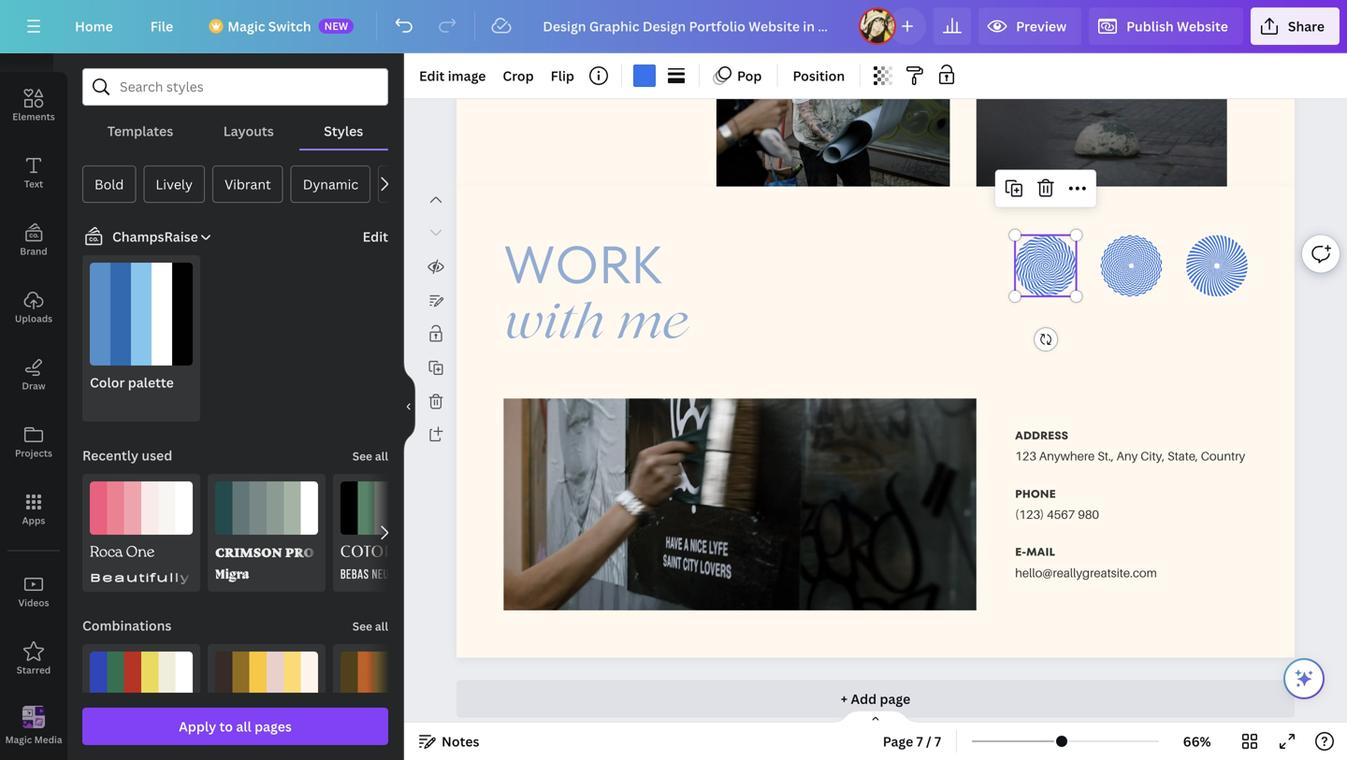 Task type: vqa. For each thing, say whether or not it's contained in the screenshot.


Task type: locate. For each thing, give the bounding box(es) containing it.
apply "toy store" style image
[[90, 652, 193, 754]]

design button
[[0, 5, 67, 72]]

phone
[[1015, 486, 1056, 502]]

anywhere
[[1039, 449, 1095, 463]]

lively button
[[143, 166, 205, 203]]

address
[[1015, 428, 1068, 443]]

0 vertical spatial see
[[352, 449, 372, 464]]

#2273f3 image
[[633, 65, 656, 87]]

1 vertical spatial magic
[[5, 734, 32, 746]]

see for recently used
[[352, 449, 372, 464]]

publish
[[1126, 17, 1174, 35]]

e-
[[1015, 545, 1026, 560]]

1 vertical spatial see all button
[[351, 607, 390, 645]]

1 vertical spatial see
[[352, 619, 372, 634]]

0 vertical spatial edit
[[419, 67, 445, 85]]

0 vertical spatial all
[[375, 449, 388, 464]]

edit down dynamic button
[[363, 228, 388, 246]]

apply to all pages button
[[82, 708, 388, 746]]

magic inside main menu bar
[[228, 17, 265, 35]]

1 horizontal spatial edit
[[419, 67, 445, 85]]

0 vertical spatial magic
[[228, 17, 265, 35]]

canva assistant image
[[1293, 668, 1315, 690]]

brand
[[20, 245, 47, 258]]

add
[[851, 690, 877, 708]]

migra
[[215, 569, 249, 583]]

all left hide "image"
[[375, 449, 388, 464]]

all right to
[[236, 718, 251, 736]]

magic
[[228, 17, 265, 35], [5, 734, 32, 746]]

7
[[916, 733, 923, 751], [935, 733, 941, 751]]

with
[[504, 304, 605, 350]]

vibrant
[[225, 175, 271, 193]]

0 vertical spatial see all
[[352, 449, 388, 464]]

+ add page
[[841, 690, 910, 708]]

see all down neue
[[352, 619, 388, 634]]

all down neue
[[375, 619, 388, 634]]

0 horizontal spatial edit
[[363, 228, 388, 246]]

see for combinations
[[352, 619, 372, 634]]

neue
[[372, 569, 394, 583]]

preview button
[[979, 7, 1082, 45]]

see all for combinations
[[352, 619, 388, 634]]

123
[[1015, 449, 1036, 463]]

2 see all button from the top
[[351, 607, 390, 645]]

flip button
[[543, 61, 582, 91]]

1 vertical spatial edit
[[363, 228, 388, 246]]

66%
[[1183, 733, 1211, 751]]

country
[[1201, 449, 1245, 463]]

Search styles search field
[[120, 69, 351, 105]]

palette
[[128, 374, 174, 392]]

sans
[[292, 569, 341, 584]]

edit inside popup button
[[419, 67, 445, 85]]

crimson
[[215, 544, 282, 561]]

see down bebas
[[352, 619, 372, 634]]

styles button
[[299, 113, 388, 149]]

1 see all from the top
[[352, 449, 388, 464]]

design
[[18, 43, 49, 56]]

uploads button
[[0, 274, 67, 341]]

see left hide "image"
[[352, 449, 372, 464]]

all
[[375, 449, 388, 464], [375, 619, 388, 634], [236, 718, 251, 736]]

magic left switch
[[228, 17, 265, 35]]

edit button
[[363, 226, 388, 247]]

pop
[[737, 67, 762, 85]]

0 horizontal spatial magic
[[5, 734, 32, 746]]

1 horizontal spatial magic
[[228, 17, 265, 35]]

/
[[926, 733, 931, 751]]

1 see all button from the top
[[351, 437, 390, 474]]

page
[[883, 733, 913, 751]]

0 horizontal spatial 7
[[916, 733, 923, 751]]

1 see from the top
[[352, 449, 372, 464]]

2 see all from the top
[[352, 619, 388, 634]]

edit image
[[419, 67, 486, 85]]

1 horizontal spatial 7
[[935, 733, 941, 751]]

mail
[[1026, 545, 1055, 560]]

text
[[24, 178, 43, 190]]

to
[[219, 718, 233, 736]]

side panel tab list
[[0, 5, 67, 761]]

draw
[[22, 380, 45, 392]]

share
[[1288, 17, 1325, 35]]

st.,
[[1098, 449, 1114, 463]]

see all button left hide "image"
[[351, 437, 390, 474]]

see
[[352, 449, 372, 464], [352, 619, 372, 634]]

recently used
[[82, 447, 172, 464]]

edit for edit
[[363, 228, 388, 246]]

starred button
[[0, 626, 67, 693]]

page 7 / 7
[[883, 733, 941, 751]]

position
[[793, 67, 845, 85]]

roca one beautifully delicious sans
[[90, 543, 341, 584]]

magic for magic media
[[5, 734, 32, 746]]

980
[[1078, 507, 1099, 522]]

magic switch
[[228, 17, 311, 35]]

position button
[[785, 61, 852, 91]]

recently
[[82, 447, 139, 464]]

hello@reallygreatsite.com
[[1015, 566, 1157, 580]]

brand button
[[0, 207, 67, 274]]

see all button
[[351, 437, 390, 474], [351, 607, 390, 645]]

cotoris bebas neue
[[341, 543, 409, 583]]

7 left the /
[[916, 733, 923, 751]]

edit left "image" at the left of page
[[419, 67, 445, 85]]

videos button
[[0, 559, 67, 626]]

2 see from the top
[[352, 619, 372, 634]]

7 right the /
[[935, 733, 941, 751]]

preview
[[1016, 17, 1067, 35]]

all for recently used
[[375, 449, 388, 464]]

bold
[[94, 175, 124, 193]]

1 vertical spatial all
[[375, 619, 388, 634]]

magic inside button
[[5, 734, 32, 746]]

page
[[880, 690, 910, 708]]

magic left media
[[5, 734, 32, 746]]

any
[[1117, 449, 1138, 463]]

1 vertical spatial see all
[[352, 619, 388, 634]]

work with me
[[504, 228, 688, 350]]

see all button down neue
[[351, 607, 390, 645]]

0 vertical spatial see all button
[[351, 437, 390, 474]]

+ add page button
[[457, 680, 1295, 718]]

apply to all pages
[[179, 718, 292, 736]]

see all left hide "image"
[[352, 449, 388, 464]]



Task type: describe. For each thing, give the bounding box(es) containing it.
color palette
[[90, 374, 174, 392]]

crop
[[503, 67, 534, 85]]

magic media
[[5, 734, 62, 746]]

flip
[[551, 67, 574, 85]]

templates button
[[82, 113, 198, 149]]

projects
[[15, 447, 52, 460]]

delicious
[[197, 569, 285, 584]]

videos
[[18, 597, 49, 609]]

vibrant button
[[212, 166, 283, 203]]

edit image button
[[412, 61, 493, 91]]

hide image
[[403, 362, 415, 452]]

all for combinations
[[375, 619, 388, 634]]

starred
[[17, 664, 51, 677]]

edit for edit image
[[419, 67, 445, 85]]

apply "lemon meringue" style image
[[215, 652, 318, 754]]

1 7 from the left
[[916, 733, 923, 751]]

#2273f3 image
[[633, 65, 656, 87]]

combinations button
[[80, 607, 173, 645]]

one
[[126, 543, 155, 565]]

e-mail hello@reallygreatsite.com
[[1015, 545, 1157, 580]]

publish website
[[1126, 17, 1228, 35]]

phone (123) 4567 980
[[1015, 486, 1099, 522]]

see all button for recently used
[[351, 437, 390, 474]]

notes
[[442, 733, 479, 751]]

pages
[[255, 718, 292, 736]]

magic for magic switch
[[228, 17, 265, 35]]

switch
[[268, 17, 311, 35]]

see all for recently used
[[352, 449, 388, 464]]

show pages image
[[831, 710, 921, 725]]

home link
[[60, 7, 128, 45]]

layouts button
[[198, 113, 299, 149]]

dynamic
[[303, 175, 358, 193]]

elements button
[[0, 72, 67, 139]]

pop button
[[707, 61, 769, 91]]

dynamic button
[[291, 166, 371, 203]]

image
[[448, 67, 486, 85]]

address 123 anywhere st., any city, state, country
[[1015, 428, 1245, 463]]

work
[[504, 228, 662, 302]]

bold button
[[82, 166, 136, 203]]

website
[[1177, 17, 1228, 35]]

me
[[617, 304, 688, 350]]

new
[[324, 19, 348, 33]]

city,
[[1141, 449, 1165, 463]]

apply
[[179, 718, 216, 736]]

bebas
[[341, 569, 369, 583]]

elements
[[12, 110, 55, 123]]

see all button for combinations
[[351, 607, 390, 645]]

2 7 from the left
[[935, 733, 941, 751]]

layouts
[[223, 122, 274, 140]]

share button
[[1251, 7, 1340, 45]]

file
[[150, 17, 173, 35]]

66% button
[[1167, 727, 1227, 757]]

media
[[34, 734, 62, 746]]

pro
[[285, 544, 314, 561]]

projects button
[[0, 409, 67, 476]]

recently used button
[[80, 437, 174, 474]]

Design title text field
[[528, 7, 851, 45]]

4567
[[1047, 507, 1075, 522]]

cotoris
[[341, 543, 409, 562]]

(123)
[[1015, 507, 1044, 522]]

main menu bar
[[0, 0, 1347, 53]]

color
[[90, 374, 125, 392]]

notes button
[[412, 727, 487, 757]]

page 7 / 7 button
[[875, 727, 949, 757]]

used
[[142, 447, 172, 464]]

roca
[[90, 543, 123, 565]]

styles
[[324, 122, 363, 140]]

file button
[[135, 7, 188, 45]]

color palette button
[[82, 255, 200, 422]]

home
[[75, 17, 113, 35]]

crimson pro migra
[[215, 544, 314, 583]]

lively
[[156, 175, 193, 193]]

templates
[[107, 122, 173, 140]]

apps button
[[0, 476, 67, 544]]

draw button
[[0, 341, 67, 409]]

champsraise
[[112, 228, 198, 246]]

apps
[[22, 515, 45, 527]]

2 vertical spatial all
[[236, 718, 251, 736]]

publish website button
[[1089, 7, 1243, 45]]

uploads
[[15, 312, 53, 325]]

champsraise button
[[75, 225, 213, 248]]



